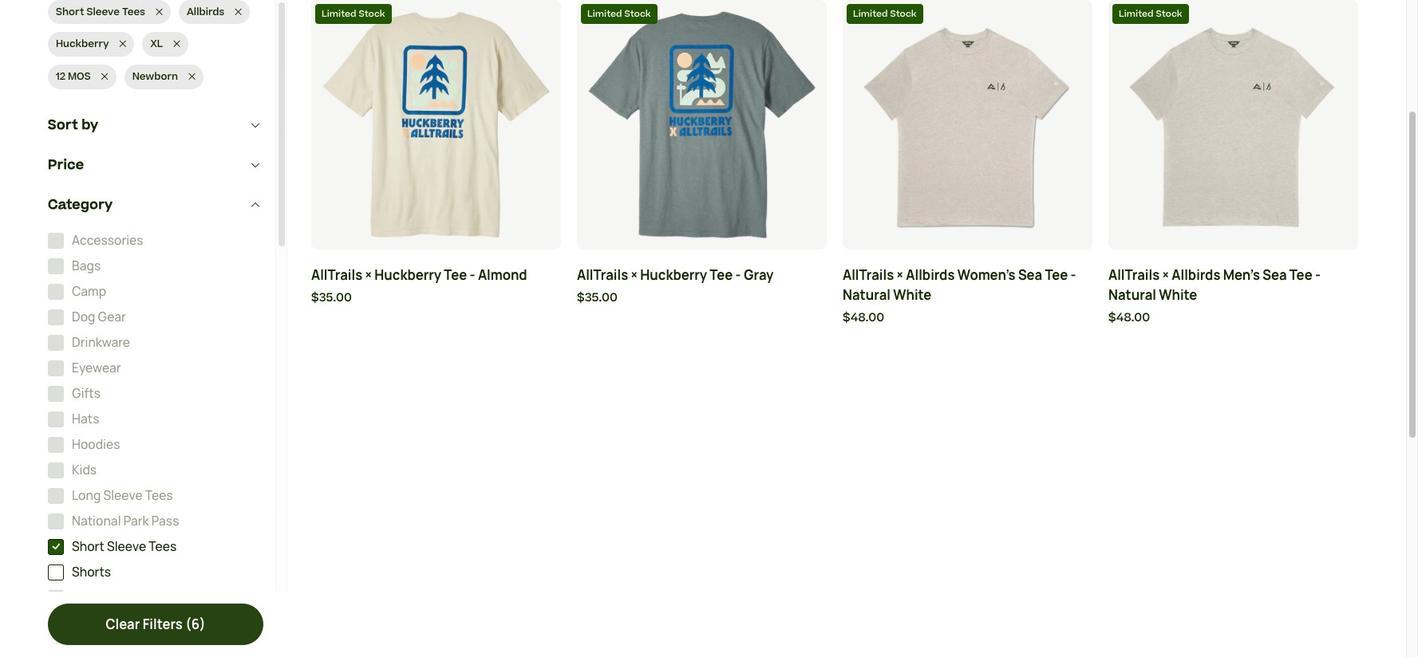 Task type: vqa. For each thing, say whether or not it's contained in the screenshot.
third "Explorer" from left
no



Task type: describe. For each thing, give the bounding box(es) containing it.
✕ for 12 mos
[[101, 70, 108, 84]]

gray
[[744, 266, 774, 284]]

national
[[72, 513, 121, 530]]

by
[[82, 116, 98, 135]]

✕ for huckberry
[[119, 37, 127, 51]]

$48.00 link for men's
[[1109, 310, 1359, 327]]

6
[[191, 616, 200, 634]]

sort by
[[48, 116, 98, 135]]

× for alltrails × allbirds women's sea tee - natural white
[[897, 266, 904, 284]]

filters
[[143, 616, 183, 634]]

$48.00 link for women's
[[843, 310, 1093, 327]]

0 vertical spatial short sleeve tees
[[56, 4, 145, 19]]

eyewear
[[72, 360, 121, 377]]

alltrails × huckberry tee - almond link
[[311, 266, 561, 286]]

0 horizontal spatial allbirds
[[187, 4, 225, 19]]

category button
[[48, 185, 264, 225]]

2 vertical spatial tees
[[149, 539, 177, 556]]

clear filters             ( 6 )
[[106, 616, 206, 634]]

allbirds for alltrails × allbirds women's sea tee - natural white
[[907, 266, 955, 284]]

clear
[[106, 616, 140, 634]]

0 vertical spatial short
[[56, 4, 84, 19]]

- inside "alltrails × huckberry tee - almond $35.00"
[[470, 266, 476, 284]]

long sleeve tees
[[72, 488, 173, 505]]

1 vertical spatial short sleeve tees
[[72, 539, 177, 556]]

1 vertical spatial short
[[72, 539, 104, 556]]

× for alltrails × huckberry tee - almond
[[365, 266, 372, 284]]

category
[[48, 196, 113, 215]]

alltrails for alltrails × allbirds men's sea tee - natural white
[[1109, 266, 1160, 284]]

12 mos
[[56, 70, 91, 84]]

✕ for allbirds
[[235, 4, 242, 19]]

white for women's
[[894, 286, 932, 304]]

$35.00 for alltrails × huckberry tee - almond
[[311, 290, 352, 306]]

tee inside alltrails × allbirds men's sea tee - natural white $48.00
[[1290, 266, 1313, 284]]

huckberry for alltrails × huckberry tee - gray
[[641, 266, 708, 284]]

sea for men's
[[1263, 266, 1288, 284]]

alltrails × allbirds men's sea tee - natural white link
[[1109, 266, 1359, 306]]

alltrails for alltrails × huckberry tee - gray
[[577, 266, 629, 284]]

× for alltrails × allbirds men's sea tee - natural white
[[1163, 266, 1170, 284]]

0 vertical spatial sleeve
[[87, 4, 120, 19]]

$35.00 link for almond
[[311, 290, 561, 308]]

shorts
[[72, 564, 111, 581]]

)
[[200, 616, 206, 634]]

park
[[123, 513, 149, 530]]

0 horizontal spatial huckberry
[[56, 37, 109, 51]]

camp
[[72, 283, 106, 300]]

1 vertical spatial sleeve
[[103, 488, 143, 505]]



Task type: locate. For each thing, give the bounding box(es) containing it.
gear
[[98, 309, 126, 326]]

white inside alltrails × allbirds women's sea tee - natural white $48.00
[[894, 286, 932, 304]]

2 sea from the left
[[1263, 266, 1288, 284]]

0 horizontal spatial white
[[894, 286, 932, 304]]

3 - from the left
[[1071, 266, 1077, 284]]

alltrails
[[311, 266, 363, 284], [577, 266, 629, 284], [843, 266, 894, 284], [1109, 266, 1160, 284]]

0 horizontal spatial natural
[[843, 286, 891, 304]]

2 alltrails from the left
[[577, 266, 629, 284]]

sea for women's
[[1019, 266, 1043, 284]]

alltrails × huckberry tee - gray $35.00
[[577, 266, 774, 306]]

sleeve down national park pass
[[107, 539, 146, 556]]

0 horizontal spatial $48.00
[[843, 310, 885, 326]]

tee left almond
[[444, 266, 467, 284]]

sea inside alltrails × allbirds men's sea tee - natural white $48.00
[[1263, 266, 1288, 284]]

3 alltrails from the left
[[843, 266, 894, 284]]

2 horizontal spatial allbirds
[[1172, 266, 1221, 284]]

$48.00 inside alltrails × allbirds men's sea tee - natural white $48.00
[[1109, 310, 1151, 326]]

pass
[[151, 513, 179, 530]]

alltrails inside alltrails × allbirds women's sea tee - natural white $48.00
[[843, 266, 894, 284]]

allbirds for alltrails × allbirds men's sea tee - natural white
[[1172, 266, 1221, 284]]

1 sea from the left
[[1019, 266, 1043, 284]]

hoodies
[[72, 437, 120, 453]]

$48.00 link down alltrails × allbirds women's sea tee - natural white link
[[843, 310, 1093, 327]]

2 × from the left
[[631, 266, 638, 284]]

-
[[470, 266, 476, 284], [736, 266, 741, 284], [1071, 266, 1077, 284], [1316, 266, 1322, 284]]

2 - from the left
[[736, 266, 741, 284]]

✕ for xl
[[173, 37, 181, 51]]

socks
[[72, 590, 107, 607]]

huckberry
[[56, 37, 109, 51], [375, 266, 442, 284], [641, 266, 708, 284]]

1 natural from the left
[[843, 286, 891, 304]]

4 - from the left
[[1316, 266, 1322, 284]]

- inside alltrails × allbirds women's sea tee - natural white $48.00
[[1071, 266, 1077, 284]]

$48.00
[[843, 310, 885, 326], [1109, 310, 1151, 326]]

✕ for short sleeve tees
[[156, 4, 163, 19]]

sleeve up national park pass
[[103, 488, 143, 505]]

1 horizontal spatial sea
[[1263, 266, 1288, 284]]

1 alltrails from the left
[[311, 266, 363, 284]]

alltrails × allbirds women's sea tee - natural white link
[[843, 266, 1093, 306]]

alltrails × allbirds men's sea tee - natural white $48.00
[[1109, 266, 1322, 326]]

short sleeve tees down national park pass
[[72, 539, 177, 556]]

1 horizontal spatial white
[[1160, 286, 1198, 304]]

✕ for newborn
[[188, 70, 196, 84]]

huckberry inside alltrails × huckberry tee - gray $35.00
[[641, 266, 708, 284]]

bags
[[72, 258, 101, 275]]

× inside alltrails × allbirds women's sea tee - natural white $48.00
[[897, 266, 904, 284]]

long
[[72, 488, 101, 505]]

$35.00 inside alltrails × huckberry tee - gray $35.00
[[577, 290, 618, 306]]

alltrails × allbirds women's sea tee - natural white $48.00
[[843, 266, 1077, 326]]

$48.00 for alltrails × allbirds men's sea tee - natural white
[[1109, 310, 1151, 326]]

4 alltrails from the left
[[1109, 266, 1160, 284]]

men's
[[1224, 266, 1261, 284]]

12
[[56, 70, 65, 84]]

1 × from the left
[[365, 266, 372, 284]]

× inside alltrails × huckberry tee - gray $35.00
[[631, 266, 638, 284]]

white for men's
[[1160, 286, 1198, 304]]

2 $35.00 from the left
[[577, 290, 618, 306]]

natural for alltrails × allbirds women's sea tee - natural white
[[843, 286, 891, 304]]

0 vertical spatial tees
[[122, 4, 145, 19]]

3 tee from the left
[[1046, 266, 1069, 284]]

huckberry inside "alltrails × huckberry tee - almond $35.00"
[[375, 266, 442, 284]]

price
[[48, 156, 84, 175]]

4 tee from the left
[[1290, 266, 1313, 284]]

tee inside alltrails × allbirds women's sea tee - natural white $48.00
[[1046, 266, 1069, 284]]

$48.00 for alltrails × allbirds women's sea tee - natural white
[[843, 310, 885, 326]]

sea
[[1019, 266, 1043, 284], [1263, 266, 1288, 284]]

sea inside alltrails × allbirds women's sea tee - natural white $48.00
[[1019, 266, 1043, 284]]

2 $48.00 from the left
[[1109, 310, 1151, 326]]

1 horizontal spatial $35.00 link
[[577, 290, 827, 308]]

$48.00 inside alltrails × allbirds women's sea tee - natural white $48.00
[[843, 310, 885, 326]]

national park pass
[[72, 513, 179, 530]]

dog
[[72, 309, 95, 326]]

sea right men's at the top right
[[1263, 266, 1288, 284]]

$35.00 for alltrails × huckberry tee - gray
[[577, 290, 618, 306]]

natural for alltrails × allbirds men's sea tee - natural white
[[1109, 286, 1157, 304]]

4 × from the left
[[1163, 266, 1170, 284]]

1 $35.00 from the left
[[311, 290, 352, 306]]

newborn
[[132, 70, 178, 84]]

1 tee from the left
[[444, 266, 467, 284]]

1 white from the left
[[894, 286, 932, 304]]

1 $48.00 from the left
[[843, 310, 885, 326]]

tees up newborn
[[122, 4, 145, 19]]

2 $48.00 link from the left
[[1109, 310, 1359, 327]]

sort by button
[[48, 105, 264, 145]]

1 vertical spatial tees
[[145, 488, 173, 505]]

2 horizontal spatial huckberry
[[641, 266, 708, 284]]

white
[[894, 286, 932, 304], [1160, 286, 1198, 304]]

✕
[[156, 4, 163, 19], [235, 4, 242, 19], [119, 37, 127, 51], [173, 37, 181, 51], [101, 70, 108, 84], [188, 70, 196, 84]]

0 horizontal spatial $35.00
[[311, 290, 352, 306]]

$35.00
[[311, 290, 352, 306], [577, 290, 618, 306]]

alltrails inside alltrails × huckberry tee - gray $35.00
[[577, 266, 629, 284]]

× for alltrails × huckberry tee - gray
[[631, 266, 638, 284]]

0 horizontal spatial $35.00 link
[[311, 290, 561, 308]]

alltrails for alltrails × allbirds women's sea tee - natural white
[[843, 266, 894, 284]]

- inside alltrails × huckberry tee - gray $35.00
[[736, 266, 741, 284]]

accessories
[[72, 232, 143, 249]]

alltrails × huckberry tee - almond $35.00
[[311, 266, 527, 306]]

alltrails inside "alltrails × huckberry tee - almond $35.00"
[[311, 266, 363, 284]]

hats
[[72, 411, 99, 428]]

alltrails × huckberry tee - gray link
[[577, 266, 827, 286]]

2 vertical spatial sleeve
[[107, 539, 146, 556]]

1 horizontal spatial natural
[[1109, 286, 1157, 304]]

tee
[[444, 266, 467, 284], [710, 266, 733, 284], [1046, 266, 1069, 284], [1290, 266, 1313, 284]]

tees up pass on the bottom left
[[145, 488, 173, 505]]

× inside alltrails × allbirds men's sea tee - natural white $48.00
[[1163, 266, 1170, 284]]

drinkware
[[72, 334, 130, 351]]

kids
[[72, 462, 97, 479]]

1 horizontal spatial $48.00
[[1109, 310, 1151, 326]]

0 horizontal spatial $48.00 link
[[843, 310, 1093, 327]]

1 horizontal spatial $35.00
[[577, 290, 618, 306]]

women's
[[958, 266, 1016, 284]]

natural
[[843, 286, 891, 304], [1109, 286, 1157, 304]]

$35.00 link down alltrails × huckberry tee - almond link
[[311, 290, 561, 308]]

alltrails inside alltrails × allbirds men's sea tee - natural white $48.00
[[1109, 266, 1160, 284]]

tee inside alltrails × huckberry tee - gray $35.00
[[710, 266, 733, 284]]

short sleeve tees
[[56, 4, 145, 19], [72, 539, 177, 556]]

white inside alltrails × allbirds men's sea tee - natural white $48.00
[[1160, 286, 1198, 304]]

tee right women's
[[1046, 266, 1069, 284]]

1 horizontal spatial $48.00 link
[[1109, 310, 1359, 327]]

gifts
[[72, 386, 101, 402]]

short
[[56, 4, 84, 19], [72, 539, 104, 556]]

sea right women's
[[1019, 266, 1043, 284]]

1 $35.00 link from the left
[[311, 290, 561, 308]]

(
[[185, 616, 191, 634]]

$35.00 link down the alltrails × huckberry tee - gray link in the top of the page
[[577, 290, 827, 308]]

sleeve up mos
[[87, 4, 120, 19]]

$35.00 inside "alltrails × huckberry tee - almond $35.00"
[[311, 290, 352, 306]]

tee right men's at the top right
[[1290, 266, 1313, 284]]

allbirds inside alltrails × allbirds men's sea tee - natural white $48.00
[[1172, 266, 1221, 284]]

natural inside alltrails × allbirds women's sea tee - natural white $48.00
[[843, 286, 891, 304]]

short up shorts
[[72, 539, 104, 556]]

huckberry for alltrails × huckberry tee - almond
[[375, 266, 442, 284]]

$35.00 link
[[311, 290, 561, 308], [577, 290, 827, 308]]

2 natural from the left
[[1109, 286, 1157, 304]]

dog gear
[[72, 309, 126, 326]]

sleeve
[[87, 4, 120, 19], [103, 488, 143, 505], [107, 539, 146, 556]]

alltrails for alltrails × huckberry tee - almond
[[311, 266, 363, 284]]

sort
[[48, 116, 78, 135]]

tee left gray
[[710, 266, 733, 284]]

0 horizontal spatial sea
[[1019, 266, 1043, 284]]

allbirds inside alltrails × allbirds women's sea tee - natural white $48.00
[[907, 266, 955, 284]]

1 - from the left
[[470, 266, 476, 284]]

- inside alltrails × allbirds men's sea tee - natural white $48.00
[[1316, 266, 1322, 284]]

$35.00 link for gray
[[577, 290, 827, 308]]

1 horizontal spatial huckberry
[[375, 266, 442, 284]]

2 white from the left
[[1160, 286, 1198, 304]]

tee inside "alltrails × huckberry tee - almond $35.00"
[[444, 266, 467, 284]]

almond
[[478, 266, 527, 284]]

tees down pass on the bottom left
[[149, 539, 177, 556]]

short up 12 mos
[[56, 4, 84, 19]]

price button
[[48, 145, 264, 185]]

xl
[[151, 37, 163, 51]]

3 × from the left
[[897, 266, 904, 284]]

× inside "alltrails × huckberry tee - almond $35.00"
[[365, 266, 372, 284]]

$48.00 link down alltrails × allbirds men's sea tee - natural white link
[[1109, 310, 1359, 327]]

natural inside alltrails × allbirds men's sea tee - natural white $48.00
[[1109, 286, 1157, 304]]

2 tee from the left
[[710, 266, 733, 284]]

allbirds
[[187, 4, 225, 19], [907, 266, 955, 284], [1172, 266, 1221, 284]]

$48.00 link
[[843, 310, 1093, 327], [1109, 310, 1359, 327]]

1 horizontal spatial allbirds
[[907, 266, 955, 284]]

mos
[[68, 70, 91, 84]]

×
[[365, 266, 372, 284], [631, 266, 638, 284], [897, 266, 904, 284], [1163, 266, 1170, 284]]

short sleeve tees up mos
[[56, 4, 145, 19]]

2 $35.00 link from the left
[[577, 290, 827, 308]]

1 $48.00 link from the left
[[843, 310, 1093, 327]]

tees
[[122, 4, 145, 19], [145, 488, 173, 505], [149, 539, 177, 556]]



